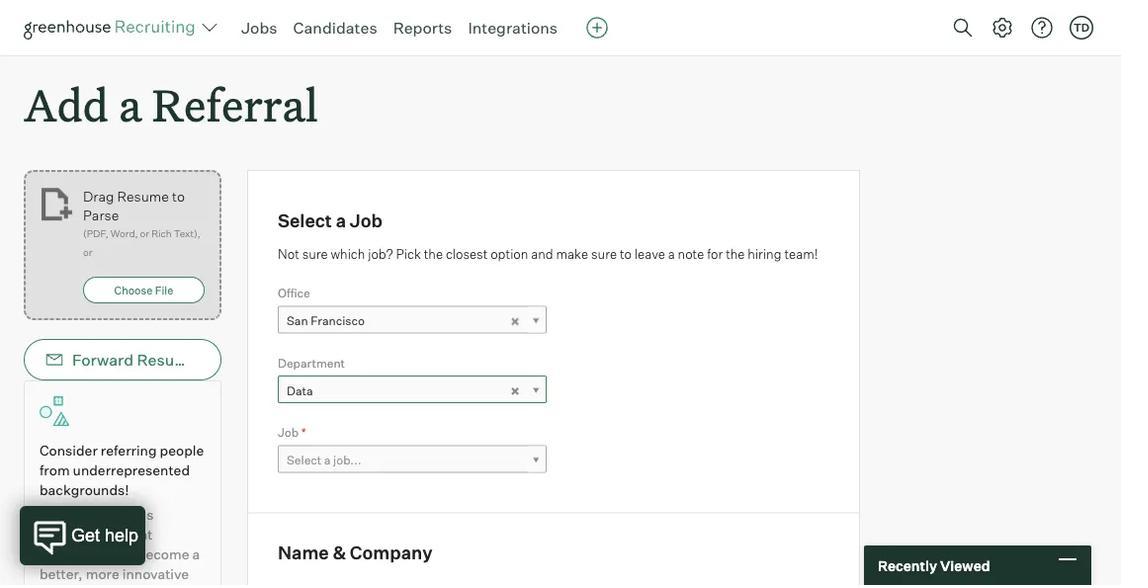 Task type: vqa. For each thing, say whether or not it's contained in the screenshot.
to to the middle
yes



Task type: describe. For each thing, give the bounding box(es) containing it.
file
[[155, 284, 173, 297]]

leverage
[[40, 526, 95, 544]]

san francisco link
[[278, 306, 547, 335]]

a inside consider referring people from underrepresented backgrounds! diversity helps us leverage different experiences to become a better, more innovat
[[192, 546, 200, 563]]

people
[[160, 442, 204, 460]]

and
[[531, 246, 553, 262]]

leave
[[635, 246, 665, 262]]

1 the from the left
[[424, 246, 443, 262]]

word,
[[111, 228, 138, 240]]

consider
[[40, 442, 98, 460]]

1 horizontal spatial job
[[350, 209, 383, 232]]

drag
[[83, 188, 114, 205]]

job...
[[333, 453, 361, 468]]

referral
[[152, 75, 318, 133]]

a for referral
[[119, 75, 142, 133]]

san francisco
[[287, 314, 365, 328]]

diversity
[[40, 506, 97, 524]]

integrations
[[468, 18, 558, 38]]

from
[[40, 462, 70, 479]]

become
[[137, 546, 189, 563]]

jobs link
[[241, 18, 277, 38]]

name
[[278, 542, 329, 564]]

to inside consider referring people from underrepresented backgrounds! diversity helps us leverage different experiences to become a better, more innovat
[[121, 546, 134, 563]]

1 horizontal spatial or
[[140, 228, 149, 240]]

text),
[[174, 228, 200, 240]]

recently viewed
[[878, 557, 990, 574]]

select a job... link
[[278, 446, 547, 474]]

integrations link
[[468, 18, 558, 38]]

*
[[301, 425, 306, 440]]

via
[[201, 350, 222, 370]]

jobs
[[241, 18, 277, 38]]

which
[[331, 246, 365, 262]]

add
[[24, 75, 108, 133]]

choose
[[114, 284, 153, 297]]

us
[[138, 506, 154, 524]]

different
[[98, 526, 153, 544]]

greenhouse recruiting image
[[24, 16, 202, 40]]

consider referring people from underrepresented backgrounds! diversity helps us leverage different experiences to become a better, more innovat
[[40, 442, 204, 585]]

&
[[333, 542, 346, 564]]

viewed
[[940, 557, 990, 574]]

helps
[[100, 506, 135, 524]]

job?
[[368, 246, 393, 262]]

option
[[491, 246, 528, 262]]

not sure which job? pick the closest option and make sure to leave a note for the hiring team!
[[278, 246, 818, 262]]

select a job...
[[287, 453, 361, 468]]

td button
[[1070, 16, 1094, 40]]

1 vertical spatial to
[[620, 246, 632, 262]]

more
[[86, 566, 119, 583]]

referring
[[101, 442, 157, 460]]

san
[[287, 314, 308, 328]]

2 sure from the left
[[591, 246, 617, 262]]

search image
[[951, 16, 975, 40]]

choose file
[[114, 284, 173, 297]]

closest
[[446, 246, 488, 262]]

data
[[287, 383, 313, 398]]



Task type: locate. For each thing, give the bounding box(es) containing it.
a left job...
[[324, 453, 331, 468]]

select for select a job...
[[287, 453, 322, 468]]

email
[[226, 350, 267, 370]]

make
[[556, 246, 589, 262]]

select down *
[[287, 453, 322, 468]]

2 the from the left
[[726, 246, 745, 262]]

the right 'pick'
[[424, 246, 443, 262]]

0 horizontal spatial or
[[83, 246, 92, 259]]

1 horizontal spatial the
[[726, 246, 745, 262]]

note
[[678, 246, 704, 262]]

1 vertical spatial select
[[287, 453, 322, 468]]

department
[[278, 356, 345, 371]]

reports link
[[393, 18, 452, 38]]

a for job...
[[324, 453, 331, 468]]

resume inside the "forward resume via email" button
[[137, 350, 197, 370]]

a right become
[[192, 546, 200, 563]]

candidates link
[[293, 18, 377, 38]]

1 sure from the left
[[302, 246, 328, 262]]

hiring
[[748, 246, 782, 262]]

backgrounds!
[[40, 482, 129, 499]]

2 vertical spatial to
[[121, 546, 134, 563]]

job *
[[278, 425, 306, 440]]

office
[[278, 286, 310, 301]]

1 vertical spatial job
[[278, 425, 299, 440]]

for
[[707, 246, 723, 262]]

0 horizontal spatial to
[[121, 546, 134, 563]]

job left *
[[278, 425, 299, 440]]

name & company
[[278, 542, 433, 564]]

resume up rich
[[117, 188, 169, 205]]

forward resume via email button
[[24, 339, 267, 381]]

better,
[[40, 566, 83, 583]]

sure right not
[[302, 246, 328, 262]]

select for select a job
[[278, 209, 332, 232]]

or left rich
[[140, 228, 149, 240]]

resume inside drag resume to parse (pdf, word, or rich text), or
[[117, 188, 169, 205]]

recently
[[878, 557, 937, 574]]

to
[[172, 188, 185, 205], [620, 246, 632, 262], [121, 546, 134, 563]]

1 vertical spatial resume
[[137, 350, 197, 370]]

0 vertical spatial select
[[278, 209, 332, 232]]

2 horizontal spatial to
[[620, 246, 632, 262]]

a
[[119, 75, 142, 133], [336, 209, 346, 232], [668, 246, 675, 262], [324, 453, 331, 468], [192, 546, 200, 563]]

pick
[[396, 246, 421, 262]]

td button
[[1066, 12, 1098, 44]]

team!
[[785, 246, 818, 262]]

0 vertical spatial resume
[[117, 188, 169, 205]]

0 horizontal spatial sure
[[302, 246, 328, 262]]

0 horizontal spatial the
[[424, 246, 443, 262]]

experiences
[[40, 546, 118, 563]]

1 horizontal spatial to
[[172, 188, 185, 205]]

or down (pdf, at the top of page
[[83, 246, 92, 259]]

company
[[350, 542, 433, 564]]

the right for
[[726, 246, 745, 262]]

td
[[1074, 21, 1090, 34]]

a up the which
[[336, 209, 346, 232]]

a right add
[[119, 75, 142, 133]]

data link
[[278, 376, 547, 405]]

configure image
[[991, 16, 1015, 40]]

resume for forward
[[137, 350, 197, 370]]

resume left the via
[[137, 350, 197, 370]]

0 horizontal spatial job
[[278, 425, 299, 440]]

0 vertical spatial or
[[140, 228, 149, 240]]

0 vertical spatial job
[[350, 209, 383, 232]]

forward
[[72, 350, 134, 370]]

drag resume to parse (pdf, word, or rich text), or
[[83, 188, 200, 259]]

(pdf,
[[83, 228, 108, 240]]

1 horizontal spatial sure
[[591, 246, 617, 262]]

1 vertical spatial or
[[83, 246, 92, 259]]

select
[[278, 209, 332, 232], [287, 453, 322, 468]]

or
[[140, 228, 149, 240], [83, 246, 92, 259]]

underrepresented
[[73, 462, 190, 479]]

job up job?
[[350, 209, 383, 232]]

forward resume via email
[[72, 350, 267, 370]]

sure
[[302, 246, 328, 262], [591, 246, 617, 262]]

resume
[[117, 188, 169, 205], [137, 350, 197, 370]]

to down different
[[121, 546, 134, 563]]

to inside drag resume to parse (pdf, word, or rich text), or
[[172, 188, 185, 205]]

francisco
[[311, 314, 365, 328]]

not
[[278, 246, 299, 262]]

0 vertical spatial to
[[172, 188, 185, 205]]

to up text), on the top left of the page
[[172, 188, 185, 205]]

a for job
[[336, 209, 346, 232]]

add a referral
[[24, 75, 318, 133]]

job
[[350, 209, 383, 232], [278, 425, 299, 440]]

select a job
[[278, 209, 383, 232]]

sure right the "make"
[[591, 246, 617, 262]]

rich
[[151, 228, 172, 240]]

reports
[[393, 18, 452, 38]]

to left leave
[[620, 246, 632, 262]]

candidates
[[293, 18, 377, 38]]

parse
[[83, 206, 119, 224]]

a left note
[[668, 246, 675, 262]]

resume for drag
[[117, 188, 169, 205]]

select up not
[[278, 209, 332, 232]]

the
[[424, 246, 443, 262], [726, 246, 745, 262]]



